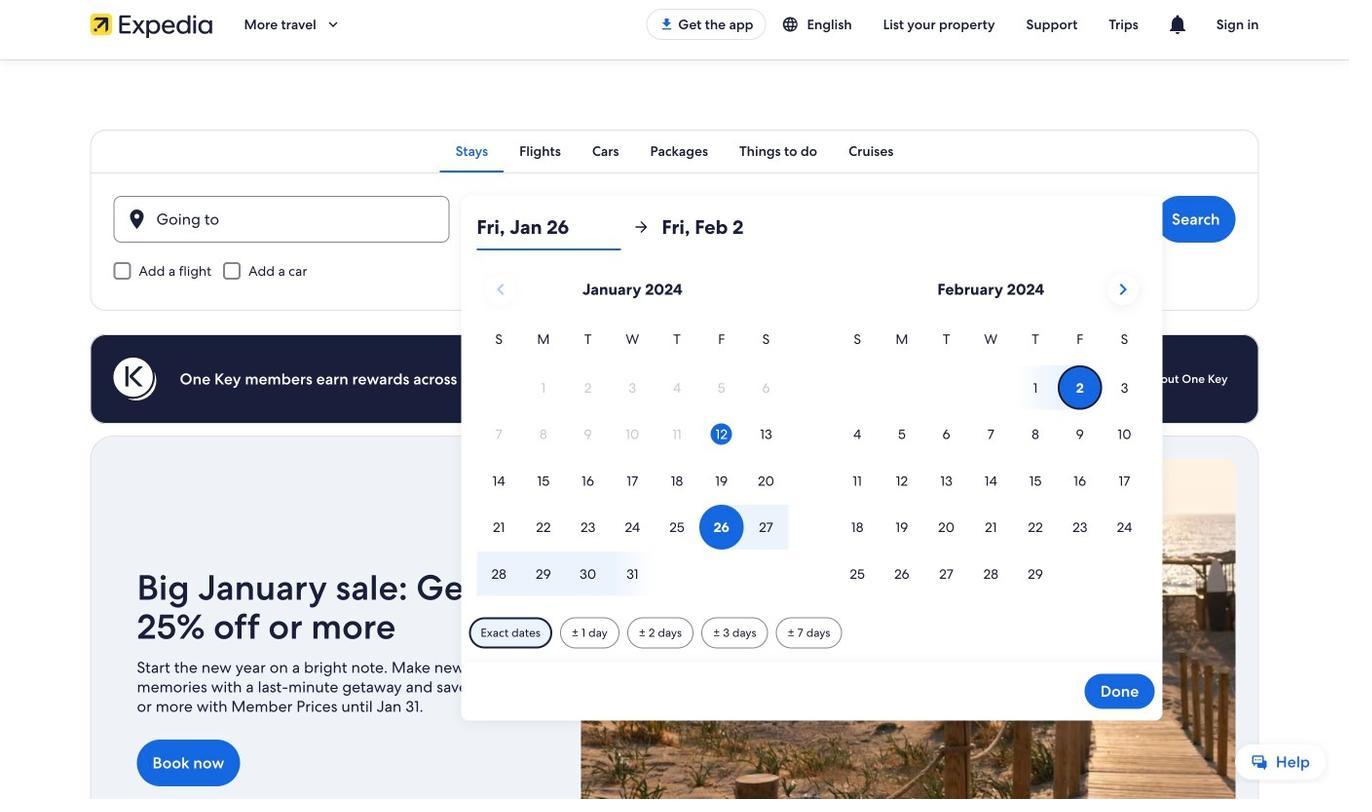 Task type: vqa. For each thing, say whether or not it's contained in the screenshot.
small icon to the left
no



Task type: describe. For each thing, give the bounding box(es) containing it.
directional image
[[633, 218, 650, 236]]

more travel image
[[324, 16, 342, 33]]

expedia logo image
[[90, 11, 213, 38]]

communication center icon image
[[1166, 13, 1190, 36]]

previous month image
[[489, 278, 513, 301]]

next month image
[[1112, 278, 1135, 301]]



Task type: locate. For each thing, give the bounding box(es) containing it.
february 2024 element
[[836, 328, 1147, 598]]

application
[[477, 266, 1147, 598]]

tab list
[[90, 130, 1260, 173]]

small image
[[782, 16, 808, 33]]

download the app button image
[[659, 17, 675, 32]]

today element
[[711, 424, 733, 445]]

january 2024 element
[[477, 328, 789, 598]]

main content
[[0, 59, 1350, 799]]



